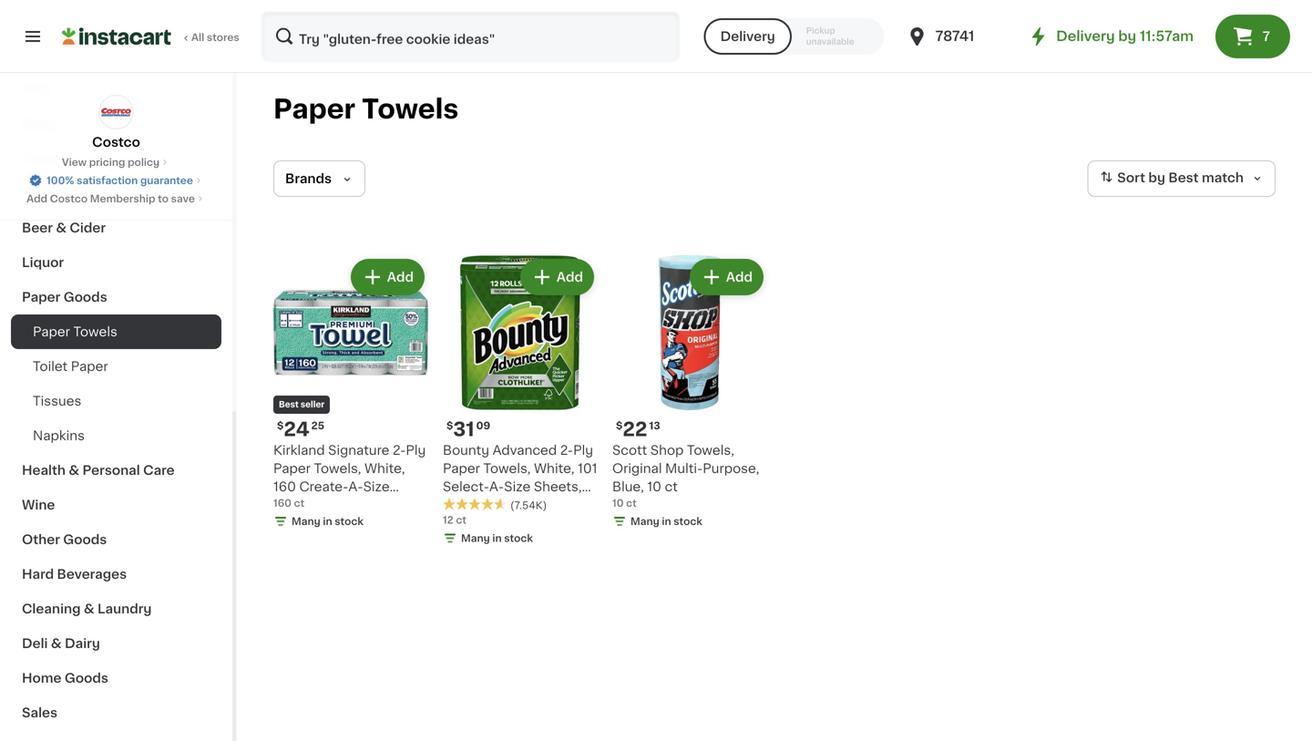 Task type: describe. For each thing, give the bounding box(es) containing it.
paper goods link
[[11, 280, 222, 315]]

membership
[[90, 194, 155, 204]]

hard
[[22, 568, 54, 581]]

1 vertical spatial 10
[[613, 498, 624, 508]]

floral
[[22, 152, 58, 165]]

in for 24
[[323, 516, 332, 526]]

wine
[[22, 499, 55, 511]]

1 horizontal spatial many in stock
[[461, 533, 533, 543]]

other goods link
[[11, 522, 222, 557]]

view pricing policy link
[[62, 155, 171, 170]]

costco logo image
[[99, 95, 134, 129]]

paper inside bounty advanced 2-ply paper towels, white, 101 select-a-size sheets, 12 ct
[[443, 462, 480, 475]]

goods for other goods
[[63, 533, 107, 546]]

12 ct
[[443, 515, 467, 525]]

product group containing 22
[[613, 255, 768, 532]]

other goods
[[22, 533, 107, 546]]

ct inside kirkland signature 2-ply paper towels, white, 160 create-a-size sheets, 12 ct
[[341, 499, 354, 511]]

& for beer
[[56, 222, 67, 234]]

13
[[650, 421, 661, 431]]

2- for 31
[[560, 444, 574, 457]]

delivery button
[[704, 18, 792, 55]]

$ 22 13
[[616, 420, 661, 439]]

floral link
[[11, 141, 222, 176]]

instacart logo image
[[62, 26, 171, 47]]

electronics link
[[11, 176, 222, 211]]

signature
[[328, 444, 390, 457]]

delivery by 11:57am link
[[1028, 26, 1194, 47]]

scott
[[613, 444, 648, 457]]

kirkland
[[273, 444, 325, 457]]

add for 24
[[387, 271, 414, 284]]

bounty advanced 2-ply paper towels, white, 101 select-a-size sheets, 12 ct
[[443, 444, 598, 511]]

toilet paper link
[[11, 349, 222, 384]]

0 vertical spatial costco
[[92, 136, 140, 149]]

shop
[[651, 444, 684, 457]]

brands button
[[273, 160, 366, 197]]

purpose,
[[703, 462, 760, 475]]

0 vertical spatial towels
[[362, 96, 459, 122]]

100%
[[47, 175, 74, 186]]

wine link
[[11, 488, 222, 522]]

1 horizontal spatial in
[[493, 533, 502, 543]]

& for cleaning
[[84, 603, 94, 615]]

ply for 31
[[574, 444, 594, 457]]

white, for 24
[[365, 462, 405, 475]]

09
[[476, 421, 491, 431]]

Best match Sort by field
[[1088, 160, 1276, 197]]

78741 button
[[907, 11, 1016, 62]]

save
[[171, 194, 195, 204]]

laundry
[[98, 603, 152, 615]]

product group containing 24
[[273, 255, 428, 532]]

ct inside bounty advanced 2-ply paper towels, white, 101 select-a-size sheets, 12 ct
[[459, 499, 473, 511]]

best for best seller
[[279, 401, 299, 409]]

match
[[1202, 172, 1244, 184]]

scott shop towels, original multi-purpose, blue, 10 ct 10 ct
[[613, 444, 760, 508]]

sort
[[1118, 172, 1146, 184]]

beer & cider link
[[11, 211, 222, 245]]

1 vertical spatial towels
[[73, 325, 117, 338]]

31
[[453, 420, 475, 439]]

pets
[[22, 83, 51, 96]]

tissues link
[[11, 384, 222, 418]]

$ for 24
[[277, 421, 284, 431]]

$ 24 25
[[277, 420, 325, 439]]

cider
[[70, 222, 106, 234]]

a- for 24
[[349, 480, 363, 493]]

health & personal care link
[[11, 453, 222, 488]]

cleaning & laundry
[[22, 603, 152, 615]]

1 vertical spatial costco
[[50, 194, 88, 204]]

add costco membership to save link
[[27, 191, 206, 206]]

care
[[143, 464, 175, 477]]

delivery by 11:57am
[[1057, 30, 1194, 43]]

101
[[578, 462, 598, 475]]

tissues
[[33, 395, 81, 408]]

25
[[311, 421, 325, 431]]

$ 31 09
[[447, 420, 491, 439]]

sheets, for 31
[[534, 480, 582, 493]]

cleaning & laundry link
[[11, 592, 222, 626]]

napkins
[[33, 429, 85, 442]]

22
[[623, 420, 648, 439]]

beer & cider
[[22, 222, 106, 234]]

7
[[1263, 30, 1271, 43]]

size for 24
[[363, 480, 390, 493]]

dairy
[[65, 637, 100, 650]]

white, for 31
[[534, 462, 575, 475]]

towels, inside scott shop towels, original multi-purpose, blue, 10 ct 10 ct
[[687, 444, 735, 457]]

service type group
[[704, 18, 885, 55]]

create-
[[300, 480, 349, 493]]

home goods link
[[11, 661, 222, 696]]

many for 24
[[292, 516, 321, 526]]

delivery for delivery by 11:57am
[[1057, 30, 1116, 43]]

deli & dairy link
[[11, 626, 222, 661]]

brands
[[285, 172, 332, 185]]

2 160 from the top
[[273, 498, 292, 508]]

paper goods
[[22, 291, 107, 304]]

kirkland signature 2-ply paper towels, white, 160 create-a-size sheets, 12 ct
[[273, 444, 426, 511]]

sort by
[[1118, 172, 1166, 184]]

ply for 24
[[406, 444, 426, 457]]

100% satisfaction guarantee button
[[28, 170, 204, 188]]

paper right toilet in the left of the page
[[71, 360, 108, 373]]

guarantee
[[140, 175, 193, 186]]



Task type: vqa. For each thing, say whether or not it's contained in the screenshot.
the stock corresponding to 24
yes



Task type: locate. For each thing, give the bounding box(es) containing it.
0 horizontal spatial costco
[[50, 194, 88, 204]]

& inside health & personal care link
[[69, 464, 79, 477]]

2 add button from the left
[[522, 261, 593, 294]]

stock down scott shop towels, original multi-purpose, blue, 10 ct 10 ct
[[674, 516, 703, 526]]

160 ct
[[273, 498, 305, 508]]

2 white, from the left
[[534, 462, 575, 475]]

12 up 12 ct
[[443, 499, 456, 511]]

78741
[[936, 30, 975, 43]]

sales
[[22, 707, 57, 719]]

ct
[[665, 480, 678, 493], [294, 498, 305, 508], [626, 498, 637, 508], [341, 499, 354, 511], [459, 499, 473, 511], [456, 515, 467, 525]]

paper down kirkland
[[273, 462, 311, 475]]

best
[[1169, 172, 1199, 184], [279, 401, 299, 409]]

0 vertical spatial best
[[1169, 172, 1199, 184]]

1 horizontal spatial best
[[1169, 172, 1199, 184]]

deli & dairy
[[22, 637, 100, 650]]

white, down signature
[[365, 462, 405, 475]]

0 horizontal spatial paper towels
[[33, 325, 117, 338]]

white, inside kirkland signature 2-ply paper towels, white, 160 create-a-size sheets, 12 ct
[[365, 462, 405, 475]]

ply left 'bounty'
[[406, 444, 426, 457]]

best for best match
[[1169, 172, 1199, 184]]

0 horizontal spatial stock
[[335, 516, 364, 526]]

& inside deli & dairy link
[[51, 637, 62, 650]]

1 product group from the left
[[273, 255, 428, 532]]

in down bounty advanced 2-ply paper towels, white, 101 select-a-size sheets, 12 ct
[[493, 533, 502, 543]]

many in stock for 24
[[292, 516, 364, 526]]

add button for 22
[[692, 261, 762, 294]]

1 horizontal spatial delivery
[[1057, 30, 1116, 43]]

1 horizontal spatial ply
[[574, 444, 594, 457]]

100% satisfaction guarantee
[[47, 175, 193, 186]]

best left seller
[[279, 401, 299, 409]]

paper up select- at left bottom
[[443, 462, 480, 475]]

2 product group from the left
[[443, 255, 598, 549]]

$ down best seller
[[277, 421, 284, 431]]

beer
[[22, 222, 53, 234]]

2 horizontal spatial add button
[[692, 261, 762, 294]]

& right beer
[[56, 222, 67, 234]]

2-
[[393, 444, 406, 457], [560, 444, 574, 457]]

pets link
[[11, 72, 222, 107]]

1 horizontal spatial stock
[[504, 533, 533, 543]]

0 horizontal spatial 2-
[[393, 444, 406, 457]]

&
[[56, 222, 67, 234], [69, 464, 79, 477], [84, 603, 94, 615], [51, 637, 62, 650]]

2- right signature
[[393, 444, 406, 457]]

None search field
[[261, 11, 681, 62]]

delivery for delivery
[[721, 30, 776, 43]]

costco down 100%
[[50, 194, 88, 204]]

0 horizontal spatial sheets,
[[273, 499, 322, 511]]

$ up scott
[[616, 421, 623, 431]]

2 horizontal spatial $
[[616, 421, 623, 431]]

Search field
[[263, 13, 679, 60]]

1 a- from the left
[[349, 480, 363, 493]]

2- inside bounty advanced 2-ply paper towels, white, 101 select-a-size sheets, 12 ct
[[560, 444, 574, 457]]

0 vertical spatial sheets,
[[534, 480, 582, 493]]

size down signature
[[363, 480, 390, 493]]

ply inside bounty advanced 2-ply paper towels, white, 101 select-a-size sheets, 12 ct
[[574, 444, 594, 457]]

0 vertical spatial goods
[[64, 291, 107, 304]]

health & personal care
[[22, 464, 175, 477]]

in down create-
[[323, 516, 332, 526]]

sheets, for 24
[[273, 499, 322, 511]]

ply inside kirkland signature 2-ply paper towels, white, 160 create-a-size sheets, 12 ct
[[406, 444, 426, 457]]

goods up "beverages"
[[63, 533, 107, 546]]

many down blue,
[[631, 516, 660, 526]]

10
[[648, 480, 662, 493], [613, 498, 624, 508]]

paper
[[273, 96, 356, 122], [22, 291, 60, 304], [33, 325, 70, 338], [71, 360, 108, 373], [273, 462, 311, 475], [443, 462, 480, 475]]

goods for paper goods
[[64, 291, 107, 304]]

by left 11:57am
[[1119, 30, 1137, 43]]

0 horizontal spatial delivery
[[721, 30, 776, 43]]

baby link
[[11, 107, 222, 141]]

2 size from the left
[[504, 480, 531, 493]]

stock for 22
[[674, 516, 703, 526]]

towels, for 24
[[314, 462, 361, 475]]

stock down the (7.54k)
[[504, 533, 533, 543]]

sheets, inside bounty advanced 2-ply paper towels, white, 101 select-a-size sheets, 12 ct
[[534, 480, 582, 493]]

& inside beer & cider link
[[56, 222, 67, 234]]

goods down liquor 'link'
[[64, 291, 107, 304]]

many in stock for 22
[[631, 516, 703, 526]]

0 horizontal spatial many
[[292, 516, 321, 526]]

many in stock down create-
[[292, 516, 364, 526]]

product group
[[273, 255, 428, 532], [443, 255, 598, 549], [613, 255, 768, 532]]

12 inside kirkland signature 2-ply paper towels, white, 160 create-a-size sheets, 12 ct
[[325, 499, 338, 511]]

pricing
[[89, 157, 125, 167]]

160 up 160 ct
[[273, 480, 296, 493]]

many in stock down the (7.54k)
[[461, 533, 533, 543]]

goods inside "link"
[[63, 533, 107, 546]]

1 vertical spatial sheets,
[[273, 499, 322, 511]]

0 horizontal spatial towels
[[73, 325, 117, 338]]

1 horizontal spatial white,
[[534, 462, 575, 475]]

best inside field
[[1169, 172, 1199, 184]]

hard beverages
[[22, 568, 127, 581]]

many for 22
[[631, 516, 660, 526]]

in for 22
[[662, 516, 672, 526]]

2 horizontal spatial in
[[662, 516, 672, 526]]

$ inside $ 22 13
[[616, 421, 623, 431]]

0 vertical spatial by
[[1119, 30, 1137, 43]]

2 horizontal spatial many in stock
[[631, 516, 703, 526]]

1 horizontal spatial product group
[[443, 255, 598, 549]]

2 a- from the left
[[490, 480, 504, 493]]

& down "beverages"
[[84, 603, 94, 615]]

1 horizontal spatial towels
[[362, 96, 459, 122]]

10 down blue,
[[613, 498, 624, 508]]

goods down the dairy
[[65, 672, 108, 685]]

3 product group from the left
[[613, 255, 768, 532]]

160 down kirkland
[[273, 498, 292, 508]]

160
[[273, 480, 296, 493], [273, 498, 292, 508]]

towels
[[362, 96, 459, 122], [73, 325, 117, 338]]

1 vertical spatial goods
[[63, 533, 107, 546]]

hard beverages link
[[11, 557, 222, 592]]

12 down create-
[[325, 499, 338, 511]]

goods for home goods
[[65, 672, 108, 685]]

0 horizontal spatial 10
[[613, 498, 624, 508]]

sheets, down create-
[[273, 499, 322, 511]]

in down scott shop towels, original multi-purpose, blue, 10 ct 10 ct
[[662, 516, 672, 526]]

1 horizontal spatial 2-
[[560, 444, 574, 457]]

24
[[284, 420, 310, 439]]

delivery
[[1057, 30, 1116, 43], [721, 30, 776, 43]]

2 horizontal spatial product group
[[613, 255, 768, 532]]

towels, inside bounty advanced 2-ply paper towels, white, 101 select-a-size sheets, 12 ct
[[484, 462, 531, 475]]

& for health
[[69, 464, 79, 477]]

all
[[191, 32, 204, 42]]

0 horizontal spatial product group
[[273, 255, 428, 532]]

towels, up purpose,
[[687, 444, 735, 457]]

view
[[62, 157, 87, 167]]

all stores
[[191, 32, 239, 42]]

white, inside bounty advanced 2-ply paper towels, white, 101 select-a-size sheets, 12 ct
[[534, 462, 575, 475]]

stock
[[335, 516, 364, 526], [674, 516, 703, 526], [504, 533, 533, 543]]

1 vertical spatial by
[[1149, 172, 1166, 184]]

by for sort
[[1149, 172, 1166, 184]]

0 horizontal spatial in
[[323, 516, 332, 526]]

12 for 24
[[325, 499, 338, 511]]

health
[[22, 464, 66, 477]]

1 horizontal spatial many
[[461, 533, 490, 543]]

1 horizontal spatial costco
[[92, 136, 140, 149]]

12 inside bounty advanced 2-ply paper towels, white, 101 select-a-size sheets, 12 ct
[[443, 499, 456, 511]]

add button
[[353, 261, 423, 294], [522, 261, 593, 294], [692, 261, 762, 294]]

size for 31
[[504, 480, 531, 493]]

by for delivery
[[1119, 30, 1137, 43]]

a- down advanced at the left bottom
[[490, 480, 504, 493]]

stock down create-
[[335, 516, 364, 526]]

paper inside kirkland signature 2-ply paper towels, white, 160 create-a-size sheets, 12 ct
[[273, 462, 311, 475]]

12 for 31
[[443, 499, 456, 511]]

10 down original
[[648, 480, 662, 493]]

view pricing policy
[[62, 157, 160, 167]]

0 vertical spatial 10
[[648, 480, 662, 493]]

1 160 from the top
[[273, 480, 296, 493]]

(7.54k)
[[511, 500, 547, 511]]

1 horizontal spatial a-
[[490, 480, 504, 493]]

$
[[277, 421, 284, 431], [447, 421, 453, 431], [616, 421, 623, 431]]

a- down signature
[[349, 480, 363, 493]]

2- inside kirkland signature 2-ply paper towels, white, 160 create-a-size sheets, 12 ct
[[393, 444, 406, 457]]

2- right advanced at the left bottom
[[560, 444, 574, 457]]

home
[[22, 672, 62, 685]]

multi-
[[666, 462, 703, 475]]

satisfaction
[[77, 175, 138, 186]]

ply
[[406, 444, 426, 457], [574, 444, 594, 457]]

0 horizontal spatial $
[[277, 421, 284, 431]]

other
[[22, 533, 60, 546]]

0 horizontal spatial towels,
[[314, 462, 361, 475]]

by
[[1119, 30, 1137, 43], [1149, 172, 1166, 184]]

0 horizontal spatial white,
[[365, 462, 405, 475]]

sheets, inside kirkland signature 2-ply paper towels, white, 160 create-a-size sheets, 12 ct
[[273, 499, 322, 511]]

a- inside kirkland signature 2-ply paper towels, white, 160 create-a-size sheets, 12 ct
[[349, 480, 363, 493]]

size up the (7.54k)
[[504, 480, 531, 493]]

& for deli
[[51, 637, 62, 650]]

size inside bounty advanced 2-ply paper towels, white, 101 select-a-size sheets, 12 ct
[[504, 480, 531, 493]]

$ for 22
[[616, 421, 623, 431]]

paper up brands dropdown button
[[273, 96, 356, 122]]

best seller
[[279, 401, 325, 409]]

1 vertical spatial 160
[[273, 498, 292, 508]]

1 horizontal spatial by
[[1149, 172, 1166, 184]]

1 horizontal spatial 10
[[648, 480, 662, 493]]

2 2- from the left
[[560, 444, 574, 457]]

0 horizontal spatial by
[[1119, 30, 1137, 43]]

2- for 24
[[393, 444, 406, 457]]

2 horizontal spatial towels,
[[687, 444, 735, 457]]

1 horizontal spatial towels,
[[484, 462, 531, 475]]

1 horizontal spatial add button
[[522, 261, 593, 294]]

2 horizontal spatial stock
[[674, 516, 703, 526]]

1 horizontal spatial sheets,
[[534, 480, 582, 493]]

white,
[[365, 462, 405, 475], [534, 462, 575, 475]]

a- for 31
[[490, 480, 504, 493]]

delivery inside button
[[721, 30, 776, 43]]

napkins link
[[11, 418, 222, 453]]

many down 12 ct
[[461, 533, 490, 543]]

liquor
[[22, 256, 64, 269]]

0 horizontal spatial best
[[279, 401, 299, 409]]

towels, for 31
[[484, 462, 531, 475]]

costco up 'view pricing policy' link
[[92, 136, 140, 149]]

advanced
[[493, 444, 557, 457]]

best inside product group
[[279, 401, 299, 409]]

1 size from the left
[[363, 480, 390, 493]]

in
[[323, 516, 332, 526], [662, 516, 672, 526], [493, 533, 502, 543]]

toilet
[[33, 360, 68, 373]]

stores
[[207, 32, 239, 42]]

bounty
[[443, 444, 490, 457]]

paper towels link
[[11, 315, 222, 349]]

beverages
[[57, 568, 127, 581]]

1 add button from the left
[[353, 261, 423, 294]]

add button for 24
[[353, 261, 423, 294]]

blue,
[[613, 480, 644, 493]]

paper towels
[[273, 96, 459, 122], [33, 325, 117, 338]]

towels, up create-
[[314, 462, 361, 475]]

$ up 'bounty'
[[447, 421, 453, 431]]

all stores link
[[62, 11, 241, 62]]

many in stock down scott shop towels, original multi-purpose, blue, 10 ct 10 ct
[[631, 516, 703, 526]]

2 vertical spatial goods
[[65, 672, 108, 685]]

0 vertical spatial 160
[[273, 480, 296, 493]]

2 $ from the left
[[447, 421, 453, 431]]

best left match
[[1169, 172, 1199, 184]]

baby
[[22, 118, 56, 130]]

2 horizontal spatial many
[[631, 516, 660, 526]]

$ for 31
[[447, 421, 453, 431]]

1 2- from the left
[[393, 444, 406, 457]]

stock for 24
[[335, 516, 364, 526]]

0 horizontal spatial a-
[[349, 480, 363, 493]]

2 ply from the left
[[574, 444, 594, 457]]

product group containing 31
[[443, 255, 598, 549]]

policy
[[128, 157, 160, 167]]

personal
[[82, 464, 140, 477]]

$ inside $ 31 09
[[447, 421, 453, 431]]

paper down liquor
[[22, 291, 60, 304]]

0 horizontal spatial size
[[363, 480, 390, 493]]

add button for 31
[[522, 261, 593, 294]]

3 add button from the left
[[692, 261, 762, 294]]

many down 160 ct
[[292, 516, 321, 526]]

deli
[[22, 637, 48, 650]]

1 vertical spatial paper towels
[[33, 325, 117, 338]]

& right health
[[69, 464, 79, 477]]

many in stock
[[292, 516, 364, 526], [631, 516, 703, 526], [461, 533, 533, 543]]

0 horizontal spatial many in stock
[[292, 516, 364, 526]]

1 horizontal spatial size
[[504, 480, 531, 493]]

liquor link
[[11, 245, 222, 280]]

goods
[[64, 291, 107, 304], [63, 533, 107, 546], [65, 672, 108, 685]]

0 vertical spatial paper towels
[[273, 96, 459, 122]]

towels,
[[687, 444, 735, 457], [314, 462, 361, 475], [484, 462, 531, 475]]

by right sort
[[1149, 172, 1166, 184]]

towels, down advanced at the left bottom
[[484, 462, 531, 475]]

towels, inside kirkland signature 2-ply paper towels, white, 160 create-a-size sheets, 12 ct
[[314, 462, 361, 475]]

toilet paper
[[33, 360, 108, 373]]

12
[[325, 499, 338, 511], [443, 499, 456, 511], [443, 515, 454, 525]]

12 down select- at left bottom
[[443, 515, 454, 525]]

160 inside kirkland signature 2-ply paper towels, white, 160 create-a-size sheets, 12 ct
[[273, 480, 296, 493]]

white, left "101"
[[534, 462, 575, 475]]

paper up toilet in the left of the page
[[33, 325, 70, 338]]

0 horizontal spatial ply
[[406, 444, 426, 457]]

paper towels up toilet paper in the left of the page
[[33, 325, 117, 338]]

ply up "101"
[[574, 444, 594, 457]]

size inside kirkland signature 2-ply paper towels, white, 160 create-a-size sheets, 12 ct
[[363, 480, 390, 493]]

1 horizontal spatial paper towels
[[273, 96, 459, 122]]

to
[[158, 194, 169, 204]]

1 horizontal spatial $
[[447, 421, 453, 431]]

best match
[[1169, 172, 1244, 184]]

7 button
[[1216, 15, 1291, 58]]

costco link
[[92, 95, 140, 151]]

1 $ from the left
[[277, 421, 284, 431]]

sheets, up the (7.54k)
[[534, 480, 582, 493]]

add for 22
[[726, 271, 753, 284]]

by inside field
[[1149, 172, 1166, 184]]

& right "deli"
[[51, 637, 62, 650]]

cleaning
[[22, 603, 81, 615]]

& inside cleaning & laundry link
[[84, 603, 94, 615]]

$ inside $ 24 25
[[277, 421, 284, 431]]

costco
[[92, 136, 140, 149], [50, 194, 88, 204]]

add costco membership to save
[[27, 194, 195, 204]]

a- inside bounty advanced 2-ply paper towels, white, 101 select-a-size sheets, 12 ct
[[490, 480, 504, 493]]

1 white, from the left
[[365, 462, 405, 475]]

1 vertical spatial best
[[279, 401, 299, 409]]

add for 31
[[557, 271, 583, 284]]

3 $ from the left
[[616, 421, 623, 431]]

★★★★★
[[443, 498, 507, 511], [443, 498, 507, 511]]

0 horizontal spatial add button
[[353, 261, 423, 294]]

1 ply from the left
[[406, 444, 426, 457]]

paper towels up brands dropdown button
[[273, 96, 459, 122]]



